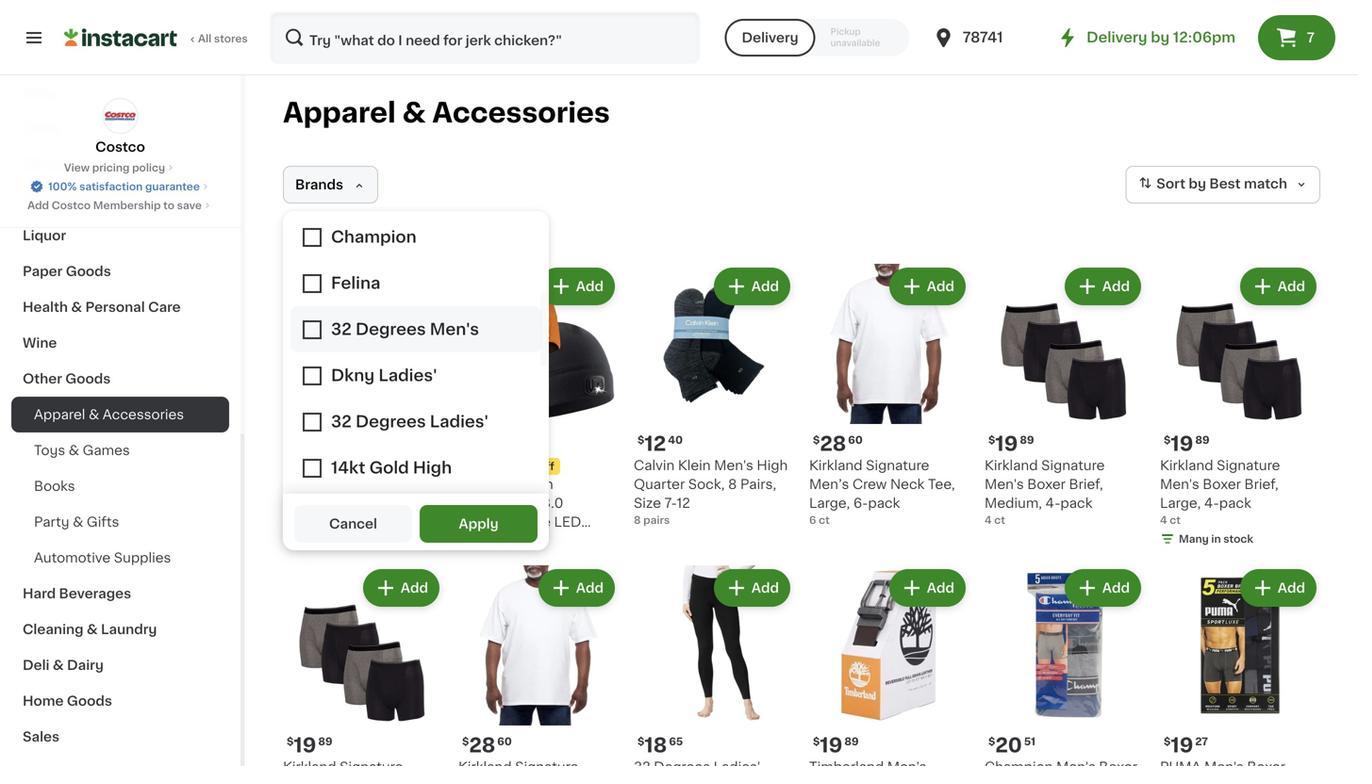 Task type: vqa. For each thing, say whether or not it's contained in the screenshot.


Task type: locate. For each thing, give the bounding box(es) containing it.
delivery inside button
[[742, 31, 799, 44]]

& for party & gifts link
[[73, 516, 83, 529]]

guarantee
[[145, 182, 200, 192]]

brief, inside kirkland signature men's boxer brief, medium, 4-pack 4 ct
[[1069, 478, 1103, 491]]

kirkland for tee,
[[809, 459, 863, 473]]

16 up athletic
[[318, 435, 330, 446]]

brief,
[[1069, 478, 1103, 491], [1245, 478, 1279, 491]]

product group containing 20
[[985, 566, 1145, 767]]

signature for large,
[[1217, 459, 1280, 473]]

led
[[554, 516, 581, 529]]

0 horizontal spatial 4-
[[1046, 497, 1061, 510]]

1 vertical spatial goods
[[65, 373, 111, 386]]

1 4 from the left
[[985, 515, 992, 526]]

apparel down other goods
[[34, 408, 85, 422]]

many in stock
[[302, 534, 376, 545], [1179, 534, 1253, 545]]

0 vertical spatial by
[[1151, 31, 1170, 44]]

1 many in stock from the left
[[302, 534, 376, 545]]

4- for large,
[[1204, 497, 1219, 510]]

& for health & personal care link
[[71, 301, 82, 314]]

12 inside calvin klein men's high quarter sock, 8 pairs, size 7-12 8 pairs
[[677, 497, 690, 510]]

toys & games
[[34, 444, 130, 457]]

0 horizontal spatial in
[[334, 534, 344, 545]]

in for 16
[[334, 534, 344, 545]]

by inside best match sort by field
[[1189, 178, 1206, 191]]

men's inside calvin klein men's high quarter sock, 8 pairs, size 7-12 8 pairs
[[714, 459, 754, 473]]

many down kirkland signature men's boxer brief, large, 4-pack 4 ct
[[1179, 534, 1209, 545]]

tee,
[[928, 478, 955, 491]]

1 horizontal spatial accessories
[[432, 100, 610, 126]]

1 horizontal spatial delivery
[[1087, 31, 1148, 44]]

1 horizontal spatial by
[[1189, 178, 1206, 191]]

service type group
[[725, 19, 910, 57]]

pairs,
[[740, 478, 776, 491]]

paper
[[23, 265, 63, 278]]

100%
[[48, 182, 77, 192]]

3.0
[[542, 497, 564, 510]]

boxer inside kirkland signature men's boxer brief, large, 4-pack 4 ct
[[1203, 478, 1241, 491]]

all stores link
[[64, 11, 249, 64]]

personal
[[85, 301, 145, 314]]

2 horizontal spatial 8
[[728, 478, 737, 491]]

0 vertical spatial costco
[[95, 141, 145, 154]]

2 horizontal spatial men's
[[1160, 478, 1200, 491]]

hard beverages link
[[11, 576, 229, 612]]

sock, down klein
[[688, 478, 725, 491]]

1 vertical spatial $ 28 60
[[462, 736, 512, 756]]

6-
[[854, 497, 868, 510]]

sock, left 8-
[[381, 478, 418, 491]]

0 horizontal spatial $ 28 60
[[462, 736, 512, 756]]

costco down 100%
[[52, 200, 91, 211]]

0 horizontal spatial men's
[[714, 459, 754, 473]]

2 boxer from the left
[[1203, 478, 1241, 491]]

1 4- from the left
[[1046, 497, 1061, 510]]

2 men's from the left
[[809, 478, 849, 491]]

automotive supplies
[[34, 552, 171, 565]]

brands
[[295, 178, 343, 191]]

kirkland signature men's crew neck tee, large, 6-pack 6 ct
[[809, 459, 955, 526]]

signature inside "kirkland signature men's athletic sock, 8- pair, white 8 ct"
[[340, 459, 403, 473]]

0 horizontal spatial many
[[302, 534, 332, 545]]

4 inside kirkland signature men's boxer brief, large, 4-pack 4 ct
[[1160, 515, 1167, 526]]

1 horizontal spatial $ 28 60
[[813, 434, 863, 454]]

boxer for large,
[[1203, 478, 1241, 491]]

men's inside "kirkland signature men's athletic sock, 8- pair, white 8 ct"
[[283, 478, 323, 491]]

lighted
[[458, 535, 509, 548]]

0 horizontal spatial delivery
[[742, 31, 799, 44]]

large, inside kirkland signature men's boxer brief, large, 4-pack 4 ct
[[1160, 497, 1201, 510]]

51
[[1024, 737, 1036, 748]]

many in stock down cancel
[[302, 534, 376, 545]]

0 vertical spatial apparel
[[283, 100, 396, 126]]

men's inside kirkland signature men's boxer brief, medium, 4-pack 4 ct
[[985, 478, 1024, 491]]

accessories down other goods link
[[103, 408, 184, 422]]

1 stock from the left
[[346, 534, 376, 545]]

$ inside $ 20 51
[[989, 737, 995, 748]]

many down cancel
[[302, 534, 332, 545]]

1 horizontal spatial men's
[[809, 478, 849, 491]]

16 inside 16 16
[[318, 435, 330, 446]]

add costco membership to save link
[[27, 198, 213, 213]]

kirkland signature men's boxer brief, medium, 4-pack 4 ct
[[985, 459, 1105, 526]]

8 left pairs
[[634, 515, 641, 526]]

goods right other
[[65, 373, 111, 386]]

in for 19
[[1211, 534, 1221, 545]]

2 many in stock from the left
[[1179, 534, 1253, 545]]

kirkland inside kirkland signature men's boxer brief, large, 4-pack 4 ct
[[1160, 459, 1214, 473]]

4 signature from the left
[[1217, 459, 1280, 473]]

large, inside kirkland signature men's crew neck tee, large, 6-pack 6 ct
[[809, 497, 850, 510]]

apparel & accessories up games
[[34, 408, 184, 422]]

2 kirkland from the left
[[809, 459, 863, 473]]

men's for pair,
[[283, 478, 323, 491]]

2 vertical spatial goods
[[67, 695, 112, 708]]

1 horizontal spatial 8
[[634, 515, 641, 526]]

signature
[[340, 459, 403, 473], [866, 459, 930, 473], [1041, 459, 1105, 473], [1217, 459, 1280, 473]]

paper goods
[[23, 265, 111, 278]]

0 horizontal spatial 60
[[497, 737, 512, 748]]

electronics
[[23, 158, 100, 171]]

kirkland inside kirkland signature men's crew neck tee, large, 6-pack 6 ct
[[809, 459, 863, 473]]

7 button
[[1258, 15, 1336, 60]]

$ 18 65
[[638, 736, 683, 756]]

men's up 6
[[809, 478, 849, 491]]

1 in from the left
[[334, 534, 344, 545]]

party
[[34, 516, 69, 529]]

kirkland for 8-
[[283, 459, 336, 473]]

product group containing 18
[[634, 566, 794, 767]]

pack
[[868, 497, 900, 510], [1061, 497, 1093, 510], [1219, 497, 1252, 510], [578, 535, 611, 548]]

1 signature from the left
[[340, 459, 403, 473]]

by right 'sort'
[[1189, 178, 1206, 191]]

panther
[[458, 478, 510, 491]]

ct inside kirkland signature men's boxer brief, medium, 4-pack 4 ct
[[994, 515, 1005, 526]]

goods down "dairy"
[[67, 695, 112, 708]]

1 sock, from the left
[[381, 478, 418, 491]]

membership
[[93, 200, 161, 211]]

many in stock for 16
[[302, 534, 376, 545]]

beer & cider link
[[11, 182, 229, 218]]

0 horizontal spatial boxer
[[1027, 478, 1066, 491]]

4- inside kirkland signature men's boxer brief, medium, 4-pack 4 ct
[[1046, 497, 1061, 510]]

1 vertical spatial 12
[[677, 497, 690, 510]]

accessories down search field
[[432, 100, 610, 126]]

0 vertical spatial goods
[[66, 265, 111, 278]]

4- for medium,
[[1046, 497, 1061, 510]]

2 signature from the left
[[866, 459, 930, 473]]

automotive
[[34, 552, 111, 565]]

klein
[[678, 459, 711, 473]]

apparel
[[283, 100, 396, 126], [34, 408, 85, 422]]

dairy
[[67, 659, 104, 673]]

1 men's from the left
[[283, 478, 323, 491]]

4 inside kirkland signature men's boxer brief, medium, 4-pack 4 ct
[[985, 515, 992, 526]]

cleaning & laundry link
[[11, 612, 229, 648]]

ct for medium,
[[994, 515, 1005, 526]]

4 kirkland from the left
[[1160, 459, 1214, 473]]

goods up health & personal care
[[66, 265, 111, 278]]

many in stock down kirkland signature men's boxer brief, large, 4-pack 4 ct
[[1179, 534, 1253, 545]]

many
[[302, 534, 332, 545], [1179, 534, 1209, 545]]

books link
[[11, 469, 229, 505]]

$ 28 60
[[813, 434, 863, 454], [462, 736, 512, 756]]

2 sock, from the left
[[688, 478, 725, 491]]

$ inside $ 12 40
[[638, 435, 645, 446]]

health & personal care link
[[11, 290, 229, 325]]

1 horizontal spatial costco
[[95, 141, 145, 154]]

ct inside kirkland signature men's boxer brief, large, 4-pack 4 ct
[[1170, 515, 1181, 526]]

2 many from the left
[[1179, 534, 1209, 545]]

8 down pair,
[[283, 515, 290, 526]]

goods for other goods
[[65, 373, 111, 386]]

2 4 from the left
[[1160, 515, 1167, 526]]

get
[[498, 462, 515, 472]]

1 kirkland from the left
[[283, 459, 336, 473]]

0 horizontal spatial 4
[[985, 515, 992, 526]]

2 stock from the left
[[1224, 534, 1253, 545]]

1 brief, from the left
[[1069, 478, 1103, 491]]

wine link
[[11, 325, 229, 361]]

stock down cancel
[[346, 534, 376, 545]]

brief, for medium,
[[1069, 478, 1103, 491]]

men's inside kirkland signature men's crew neck tee, large, 6-pack 6 ct
[[809, 478, 849, 491]]

men's
[[714, 459, 754, 473], [985, 478, 1024, 491], [1160, 478, 1200, 491]]

men's for 12
[[714, 459, 754, 473]]

65
[[669, 737, 683, 748]]

by for sort
[[1189, 178, 1206, 191]]

2 brief, from the left
[[1245, 478, 1279, 491]]

pair,
[[283, 497, 311, 510]]

3 signature from the left
[[1041, 459, 1105, 473]]

0 horizontal spatial accessories
[[103, 408, 184, 422]]

stock down kirkland signature men's boxer brief, large, 4-pack 4 ct
[[1224, 534, 1253, 545]]

games
[[83, 444, 130, 457]]

0 horizontal spatial men's
[[283, 478, 323, 491]]

kirkland signature men's boxer brief, large, 4-pack 4 ct
[[1160, 459, 1280, 526]]

& for beer & cider link
[[58, 193, 69, 207]]

1 horizontal spatial many in stock
[[1179, 534, 1253, 545]]

costco up view pricing policy link at the left
[[95, 141, 145, 154]]

kirkland inside "kirkland signature men's athletic sock, 8- pair, white 8 ct"
[[283, 459, 336, 473]]

delivery by 12:06pm
[[1087, 31, 1236, 44]]

stock
[[346, 534, 376, 545], [1224, 534, 1253, 545]]

0 horizontal spatial brief,
[[1069, 478, 1103, 491]]

1 horizontal spatial sock,
[[688, 478, 725, 491]]

12 down quarter
[[677, 497, 690, 510]]

7-
[[664, 497, 677, 510]]

& for the deli & dairy link
[[53, 659, 64, 673]]

& for toys & games link
[[69, 444, 79, 457]]

off
[[539, 462, 554, 472]]

to
[[163, 200, 174, 211]]

0 horizontal spatial large,
[[809, 497, 850, 510]]

best
[[1210, 178, 1241, 191]]

60
[[848, 435, 863, 446], [497, 737, 512, 748]]

1 large, from the left
[[809, 497, 850, 510]]

0 horizontal spatial sock,
[[381, 478, 418, 491]]

0 horizontal spatial by
[[1151, 31, 1170, 44]]

1 horizontal spatial boxer
[[1203, 478, 1241, 491]]

sort
[[1157, 178, 1186, 191]]

many in stock for 19
[[1179, 534, 1253, 545]]

12 left 40
[[645, 434, 666, 454]]

2 4- from the left
[[1204, 497, 1219, 510]]

1 vertical spatial by
[[1189, 178, 1206, 191]]

signature inside kirkland signature men's boxer brief, medium, 4-pack 4 ct
[[1041, 459, 1105, 473]]

0 vertical spatial 28
[[820, 434, 846, 454]]

3 kirkland from the left
[[985, 459, 1038, 473]]

1 horizontal spatial stock
[[1224, 534, 1253, 545]]

1 horizontal spatial apparel & accessories
[[283, 100, 610, 126]]

signature inside kirkland signature men's boxer brief, large, 4-pack 4 ct
[[1217, 459, 1280, 473]]

40
[[668, 435, 683, 446]]

men's up pair,
[[283, 478, 323, 491]]

1 horizontal spatial 12
[[677, 497, 690, 510]]

16 up pair,
[[294, 434, 316, 454]]

1 horizontal spatial 16
[[318, 435, 330, 446]]

1 horizontal spatial 4-
[[1204, 497, 1219, 510]]

1 horizontal spatial men's
[[985, 478, 1024, 491]]

1 horizontal spatial many
[[1179, 534, 1209, 545]]

1 horizontal spatial 4
[[1160, 515, 1167, 526]]

0 horizontal spatial stock
[[346, 534, 376, 545]]

1 horizontal spatial in
[[1211, 534, 1221, 545]]

0 horizontal spatial 28
[[469, 736, 495, 756]]

boxer inside kirkland signature men's boxer brief, medium, 4-pack 4 ct
[[1027, 478, 1066, 491]]

1 boxer from the left
[[1027, 478, 1066, 491]]

2 in from the left
[[1211, 534, 1221, 545]]

apply
[[459, 518, 499, 531]]

signature inside kirkland signature men's crew neck tee, large, 6-pack 6 ct
[[866, 459, 930, 473]]

0 vertical spatial 12
[[645, 434, 666, 454]]

7
[[1307, 31, 1315, 44]]

apparel up the brands dropdown button in the left of the page
[[283, 100, 396, 126]]

goods for home goods
[[67, 695, 112, 708]]

1 many from the left
[[302, 534, 332, 545]]

kirkland
[[283, 459, 336, 473], [809, 459, 863, 473], [985, 459, 1038, 473], [1160, 459, 1214, 473]]

None search field
[[270, 11, 700, 64]]

by left '12:06pm' at the top right of page
[[1151, 31, 1170, 44]]

apparel & accessories down search field
[[283, 100, 610, 126]]

1 vertical spatial apparel
[[34, 408, 85, 422]]

$ 20 51
[[989, 736, 1036, 756]]

8 left pairs,
[[728, 478, 737, 491]]

in down cancel
[[334, 534, 344, 545]]

2 large, from the left
[[1160, 497, 1201, 510]]

& for "cleaning & laundry" link
[[87, 623, 98, 637]]

delivery for delivery
[[742, 31, 799, 44]]

product group containing 12
[[634, 264, 794, 528]]

costco link
[[95, 98, 145, 157]]

1 horizontal spatial 60
[[848, 435, 863, 446]]

0 horizontal spatial 8
[[283, 515, 290, 526]]

delivery for delivery by 12:06pm
[[1087, 31, 1148, 44]]

liquor
[[23, 229, 66, 242]]

in down kirkland signature men's boxer brief, large, 4-pack 4 ct
[[1211, 534, 1221, 545]]

1 horizontal spatial apparel
[[283, 100, 396, 126]]

1 horizontal spatial large,
[[1160, 497, 1201, 510]]

ct inside "kirkland signature men's athletic sock, 8- pair, white 8 ct"
[[293, 515, 304, 526]]

0 horizontal spatial costco
[[52, 200, 91, 211]]

beer & cider
[[23, 193, 109, 207]]

1 vertical spatial costco
[[52, 200, 91, 211]]

1 vertical spatial 28
[[469, 736, 495, 756]]

by inside delivery by 12:06pm link
[[1151, 31, 1170, 44]]

toys & games link
[[11, 433, 229, 469]]

0 horizontal spatial many in stock
[[302, 534, 376, 545]]

19
[[995, 434, 1018, 454], [1171, 434, 1194, 454], [294, 736, 316, 756], [820, 736, 843, 756], [1171, 736, 1194, 756]]

4- inside kirkland signature men's boxer brief, large, 4-pack 4 ct
[[1204, 497, 1219, 510]]

0 vertical spatial accessories
[[432, 100, 610, 126]]

0 horizontal spatial apparel & accessories
[[34, 408, 184, 422]]

kirkland inside kirkland signature men's boxer brief, medium, 4-pack 4 ct
[[985, 459, 1038, 473]]

brief, inside kirkland signature men's boxer brief, large, 4-pack 4 ct
[[1245, 478, 1279, 491]]

1 horizontal spatial brief,
[[1245, 478, 1279, 491]]

12
[[645, 434, 666, 454], [677, 497, 690, 510]]

product group
[[283, 264, 443, 551], [458, 264, 619, 548], [634, 264, 794, 528], [809, 264, 970, 528], [985, 264, 1145, 528], [1160, 264, 1321, 551], [283, 566, 443, 767], [458, 566, 619, 767], [634, 566, 794, 767], [809, 566, 970, 767], [985, 566, 1145, 767], [1160, 566, 1321, 767]]

ct inside kirkland signature men's crew neck tee, large, 6-pack 6 ct
[[819, 515, 830, 526]]



Task type: describe. For each thing, give the bounding box(es) containing it.
4 for large,
[[1160, 515, 1167, 526]]

satisfaction
[[79, 182, 143, 192]]

$ 12 40
[[638, 434, 683, 454]]

27
[[1195, 737, 1208, 748]]

18
[[645, 736, 667, 756]]

sock, inside "kirkland signature men's athletic sock, 8- pair, white 8 ct"
[[381, 478, 418, 491]]

calvin klein men's high quarter sock, 8 pairs, size 7-12 8 pairs
[[634, 459, 788, 526]]

toys
[[34, 444, 65, 457]]

4 for medium,
[[985, 515, 992, 526]]

costco logo image
[[102, 98, 138, 134]]

other
[[23, 373, 62, 386]]

sales link
[[11, 720, 229, 756]]

deli
[[23, 659, 49, 673]]

Best match Sort by field
[[1126, 166, 1321, 204]]

& for the "apparel & accessories" link on the left of the page
[[89, 408, 99, 422]]

athletic
[[326, 478, 378, 491]]

men's for 19
[[985, 478, 1024, 491]]

sock, inside calvin klein men's high quarter sock, 8 pairs, size 7-12 8 pairs
[[688, 478, 725, 491]]

delivery by 12:06pm link
[[1057, 26, 1236, 49]]

1 vertical spatial 60
[[497, 737, 512, 748]]

by for delivery
[[1151, 31, 1170, 44]]

0 vertical spatial 60
[[848, 435, 863, 446]]

best match
[[1210, 178, 1288, 191]]

100% satisfaction guarantee
[[48, 182, 200, 192]]

crew
[[853, 478, 887, 491]]

1 vertical spatial accessories
[[103, 408, 184, 422]]

16 16
[[294, 434, 330, 454]]

ct for large,
[[1170, 515, 1181, 526]]

medium,
[[985, 497, 1042, 510]]

health
[[23, 301, 68, 314]]

ct for 8-
[[293, 515, 304, 526]]

pack inside kirkland signature men's crew neck tee, large, 6-pack 6 ct
[[868, 497, 900, 510]]

other goods link
[[11, 361, 229, 397]]

product group containing add
[[458, 264, 619, 548]]

beer
[[23, 193, 55, 207]]

powercap
[[458, 497, 539, 510]]

pairs
[[643, 515, 670, 526]]

view
[[64, 163, 90, 173]]

$ inside $ 18 65
[[638, 737, 645, 748]]

goods for paper goods
[[66, 265, 111, 278]]

0 horizontal spatial 12
[[645, 434, 666, 454]]

20
[[995, 736, 1022, 756]]

pack inside kirkland signature men's boxer brief, large, 4-pack 4 ct
[[1219, 497, 1252, 510]]

$ inside $ 19 27
[[1164, 737, 1171, 748]]

home
[[23, 695, 64, 708]]

match
[[1244, 178, 1288, 191]]

quarter
[[634, 478, 685, 491]]

product group containing 16
[[283, 264, 443, 551]]

laundry
[[101, 623, 157, 637]]

$10
[[518, 462, 537, 472]]

floral link
[[11, 110, 229, 146]]

baby link
[[11, 75, 229, 110]]

signature for medium,
[[1041, 459, 1105, 473]]

hard
[[23, 588, 56, 601]]

add costco membership to save
[[27, 200, 202, 211]]

save
[[177, 200, 202, 211]]

pack inside kirkland signature men's boxer brief, medium, 4-pack 4 ct
[[1061, 497, 1093, 510]]

men's inside kirkland signature men's boxer brief, large, 4-pack 4 ct
[[1160, 478, 1200, 491]]

pricing
[[92, 163, 130, 173]]

kirkland for medium,
[[985, 459, 1038, 473]]

buy 1, get $10 off
[[464, 462, 554, 472]]

vision
[[513, 478, 553, 491]]

signature for tee,
[[866, 459, 930, 473]]

cleaning & laundry
[[23, 623, 157, 637]]

2
[[458, 534, 465, 545]]

boxer for medium,
[[1027, 478, 1066, 491]]

1,
[[488, 462, 495, 472]]

white
[[314, 497, 353, 510]]

cancel
[[329, 518, 377, 531]]

sales
[[23, 731, 59, 744]]

2-
[[565, 535, 578, 548]]

$34.87 element
[[458, 432, 619, 457]]

apply button
[[420, 506, 538, 543]]

electronics link
[[11, 146, 229, 182]]

signature for 8-
[[340, 459, 403, 473]]

kirkland for large,
[[1160, 459, 1214, 473]]

8 inside "kirkland signature men's athletic sock, 8- pair, white 8 ct"
[[283, 515, 290, 526]]

0 vertical spatial $ 28 60
[[813, 434, 863, 454]]

buy
[[464, 462, 485, 472]]

deli & dairy
[[23, 659, 104, 673]]

cleaning
[[23, 623, 83, 637]]

0 horizontal spatial apparel
[[34, 408, 85, 422]]

liquor link
[[11, 218, 229, 254]]

78741
[[963, 31, 1003, 44]]

2 ct
[[458, 534, 478, 545]]

home goods link
[[11, 684, 229, 720]]

add inside add costco membership to save "link"
[[27, 200, 49, 211]]

many for 16
[[302, 534, 332, 545]]

neck
[[890, 478, 925, 491]]

men's for large,
[[809, 478, 849, 491]]

party & gifts
[[34, 516, 119, 529]]

stores
[[214, 33, 248, 44]]

instacart logo image
[[64, 26, 177, 49]]

beverages
[[59, 588, 131, 601]]

automotive supplies link
[[11, 540, 229, 576]]

calvin
[[634, 459, 675, 473]]

0 horizontal spatial 16
[[294, 434, 316, 454]]

health & personal care
[[23, 301, 181, 314]]

stock for 16
[[346, 534, 376, 545]]

wine
[[23, 337, 57, 350]]

apparel & accessories link
[[11, 397, 229, 433]]

12:06pm
[[1173, 31, 1236, 44]]

78741 button
[[933, 11, 1046, 64]]

0 vertical spatial apparel & accessories
[[283, 100, 610, 126]]

view pricing policy link
[[64, 160, 176, 175]]

1 horizontal spatial 28
[[820, 434, 846, 454]]

delivery button
[[725, 19, 816, 57]]

supplies
[[114, 552, 171, 565]]

other goods
[[23, 373, 111, 386]]

party & gifts link
[[11, 505, 229, 540]]

panther vision powercap 3.0 rechargeable led lighted beanie, 2-pack
[[458, 478, 611, 548]]

brief, for large,
[[1245, 478, 1279, 491]]

deli & dairy link
[[11, 648, 229, 684]]

pack inside panther vision powercap 3.0 rechargeable led lighted beanie, 2-pack
[[578, 535, 611, 548]]

hard beverages
[[23, 588, 131, 601]]

100% satisfaction guarantee button
[[29, 175, 211, 194]]

8-
[[421, 478, 436, 491]]

stock for 19
[[1224, 534, 1253, 545]]

1 vertical spatial apparel & accessories
[[34, 408, 184, 422]]

costco inside "link"
[[52, 200, 91, 211]]

many for 19
[[1179, 534, 1209, 545]]

kirkland signature men's athletic sock, 8- pair, white 8 ct
[[283, 459, 436, 526]]

sort by
[[1157, 178, 1206, 191]]

Search field
[[272, 13, 698, 62]]

view pricing policy
[[64, 163, 165, 173]]



